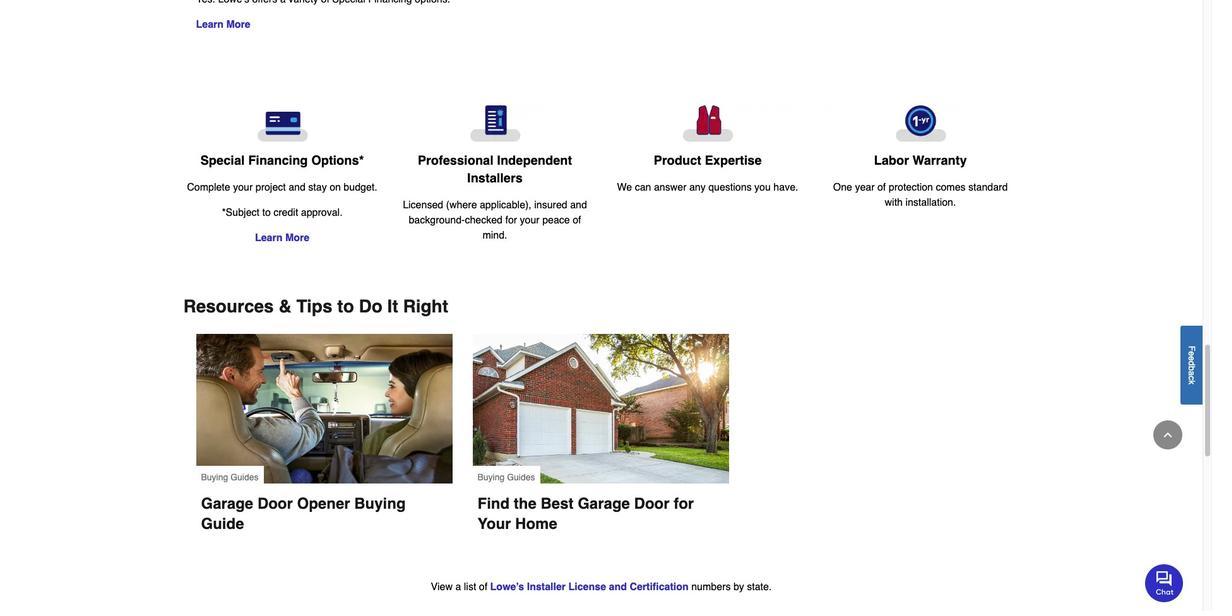 Task type: locate. For each thing, give the bounding box(es) containing it.
0 horizontal spatial garage
[[201, 495, 253, 513]]

1 horizontal spatial buying guides
[[478, 472, 535, 482]]

a dark blue background check icon. image
[[399, 105, 591, 142]]

2 guides from the left
[[507, 472, 535, 482]]

for inside licensed (where applicable), insured and background-checked for your peace of mind.
[[505, 215, 517, 226]]

certification
[[630, 582, 689, 593]]

of
[[878, 182, 886, 193], [573, 215, 581, 226], [479, 582, 488, 593]]

0 vertical spatial learn
[[196, 19, 224, 30]]

garage
[[201, 495, 253, 513], [578, 495, 630, 513]]

buying
[[201, 472, 228, 482], [478, 472, 505, 482], [354, 495, 406, 513]]

guides for find
[[507, 472, 535, 482]]

2 horizontal spatial and
[[609, 582, 627, 593]]

product
[[654, 153, 701, 168]]

1 vertical spatial of
[[573, 215, 581, 226]]

d
[[1187, 361, 1197, 366]]

find
[[478, 495, 510, 513]]

1 horizontal spatial learn
[[255, 232, 283, 244]]

list
[[464, 582, 476, 593]]

do
[[359, 296, 383, 316]]

for
[[505, 215, 517, 226], [674, 495, 694, 513]]

1 garage from the left
[[201, 495, 253, 513]]

0 horizontal spatial to
[[262, 207, 271, 218]]

0 horizontal spatial for
[[505, 215, 517, 226]]

project
[[256, 182, 286, 193]]

one
[[833, 182, 852, 193]]

1 horizontal spatial more
[[285, 232, 309, 244]]

buying guides up the guide
[[201, 472, 259, 482]]

0 horizontal spatial buying guides
[[201, 472, 259, 482]]

to left the do
[[337, 296, 354, 316]]

door
[[258, 495, 293, 513], [634, 495, 670, 513]]

1 vertical spatial and
[[570, 199, 587, 211]]

and right license
[[609, 582, 627, 593]]

0 vertical spatial a
[[1187, 371, 1197, 376]]

0 horizontal spatial your
[[233, 182, 253, 193]]

of right peace
[[573, 215, 581, 226]]

1 guides from the left
[[231, 472, 259, 482]]

your inside licensed (where applicable), insured and background-checked for your peace of mind.
[[520, 215, 540, 226]]

1 vertical spatial your
[[520, 215, 540, 226]]

with
[[885, 197, 903, 208]]

2 garage from the left
[[578, 495, 630, 513]]

comes
[[936, 182, 966, 193]]

it
[[387, 296, 398, 316]]

buying guides
[[201, 472, 259, 482], [478, 472, 535, 482]]

1 horizontal spatial garage
[[578, 495, 630, 513]]

&
[[279, 296, 292, 316]]

expertise
[[705, 153, 762, 168]]

tips
[[296, 296, 332, 316]]

and right insured
[[570, 199, 587, 211]]

a inside f e e d b a c k button
[[1187, 371, 1197, 376]]

of right year
[[878, 182, 886, 193]]

numbers
[[691, 582, 731, 593]]

scroll to top element
[[1154, 421, 1183, 450]]

1 vertical spatial for
[[674, 495, 694, 513]]

chat invite button image
[[1145, 564, 1184, 602]]

more
[[226, 19, 251, 30], [285, 232, 309, 244]]

e
[[1187, 351, 1197, 356], [1187, 356, 1197, 361]]

0 vertical spatial learn more link
[[196, 19, 251, 30]]

garage up the guide
[[201, 495, 253, 513]]

by
[[734, 582, 744, 593]]

0 vertical spatial for
[[505, 215, 517, 226]]

f e e d b a c k
[[1187, 346, 1197, 384]]

independent
[[497, 153, 572, 168]]

a dark blue credit card icon. image
[[186, 105, 379, 142]]

1 vertical spatial learn more
[[255, 232, 309, 244]]

0 horizontal spatial learn
[[196, 19, 224, 30]]

1 horizontal spatial door
[[634, 495, 670, 513]]

buying up find
[[478, 472, 505, 482]]

and
[[289, 182, 306, 193], [570, 199, 587, 211], [609, 582, 627, 593]]

financing
[[248, 153, 308, 168]]

best
[[541, 495, 574, 513]]

buying up the guide
[[201, 472, 228, 482]]

0 horizontal spatial a
[[456, 582, 461, 593]]

licensed
[[403, 199, 443, 211]]

guides
[[231, 472, 259, 482], [507, 472, 535, 482]]

of inside licensed (where applicable), insured and background-checked for your peace of mind.
[[573, 215, 581, 226]]

2 buying guides from the left
[[478, 472, 535, 482]]

a up k
[[1187, 371, 1197, 376]]

installers
[[467, 171, 523, 186]]

0 horizontal spatial door
[[258, 495, 293, 513]]

guides up the guide
[[231, 472, 259, 482]]

learn more
[[196, 19, 251, 30], [255, 232, 309, 244]]

peace
[[542, 215, 570, 226]]

1 vertical spatial learn more link
[[255, 232, 309, 244]]

0 vertical spatial of
[[878, 182, 886, 193]]

2 horizontal spatial of
[[878, 182, 886, 193]]

buying guides up find
[[478, 472, 535, 482]]

professional independent installers
[[418, 153, 572, 186]]

guides up the
[[507, 472, 535, 482]]

2 horizontal spatial buying
[[478, 472, 505, 482]]

special financing options*
[[200, 153, 364, 168]]

year
[[855, 182, 875, 193]]

a blue 1-year labor warranty icon. image
[[824, 105, 1017, 142]]

your down insured
[[520, 215, 540, 226]]

1 horizontal spatial for
[[674, 495, 694, 513]]

have.
[[774, 182, 798, 193]]

0 horizontal spatial buying
[[201, 472, 228, 482]]

learn
[[196, 19, 224, 30], [255, 232, 283, 244]]

2 e from the top
[[1187, 356, 1197, 361]]

state.
[[747, 582, 772, 593]]

1 horizontal spatial your
[[520, 215, 540, 226]]

guides for garage
[[231, 472, 259, 482]]

garage right best
[[578, 495, 630, 513]]

f e e d b a c k button
[[1181, 326, 1203, 404]]

0 horizontal spatial learn more
[[196, 19, 251, 30]]

on
[[330, 182, 341, 193]]

answer
[[654, 182, 687, 193]]

1 vertical spatial to
[[337, 296, 354, 316]]

can
[[635, 182, 651, 193]]

(where
[[446, 199, 477, 211]]

and left stay
[[289, 182, 306, 193]]

0 horizontal spatial learn more link
[[196, 19, 251, 30]]

2 door from the left
[[634, 495, 670, 513]]

mind.
[[483, 230, 507, 241]]

options*
[[311, 153, 364, 168]]

professional
[[418, 153, 494, 168]]

e up d on the right bottom of page
[[1187, 351, 1197, 356]]

double garage doors on a brick attached garage. image
[[473, 334, 729, 484]]

one year of protection comes standard with installation.
[[833, 182, 1008, 208]]

view
[[431, 582, 453, 593]]

1 door from the left
[[258, 495, 293, 513]]

0 horizontal spatial guides
[[231, 472, 259, 482]]

approval.
[[301, 207, 343, 218]]

background-
[[409, 215, 465, 226]]

0 vertical spatial and
[[289, 182, 306, 193]]

home
[[515, 515, 557, 533]]

c
[[1187, 376, 1197, 380]]

a left "list"
[[456, 582, 461, 593]]

0 horizontal spatial more
[[226, 19, 251, 30]]

1 horizontal spatial learn more link
[[255, 232, 309, 244]]

lowe's
[[490, 582, 524, 593]]

e up b
[[1187, 356, 1197, 361]]

1 buying guides from the left
[[201, 472, 259, 482]]

1 horizontal spatial a
[[1187, 371, 1197, 376]]

resources & tips to do it right
[[183, 296, 448, 316]]

learn more link
[[196, 19, 251, 30], [255, 232, 309, 244]]

1 horizontal spatial guides
[[507, 472, 535, 482]]

0 vertical spatial more
[[226, 19, 251, 30]]

guide
[[201, 515, 244, 533]]

buying right opener
[[354, 495, 406, 513]]

a couple in the car, where a man is pressing the garage door opener on the car visor. image
[[196, 334, 452, 484]]

1 horizontal spatial and
[[570, 199, 587, 211]]

1 horizontal spatial buying
[[354, 495, 406, 513]]

your
[[233, 182, 253, 193], [520, 215, 540, 226]]

you
[[755, 182, 771, 193]]

protection
[[889, 182, 933, 193]]

1 vertical spatial a
[[456, 582, 461, 593]]

more for right learn more link
[[285, 232, 309, 244]]

complete
[[187, 182, 230, 193]]

budget.
[[344, 182, 377, 193]]

warranty
[[913, 153, 967, 168]]

buying guides for find
[[478, 472, 535, 482]]

2 vertical spatial of
[[479, 582, 488, 593]]

1 vertical spatial more
[[285, 232, 309, 244]]

a
[[1187, 371, 1197, 376], [456, 582, 461, 593]]

*subject to credit approval.
[[222, 207, 343, 218]]

0 horizontal spatial of
[[479, 582, 488, 593]]

labor warranty
[[874, 153, 967, 168]]

installation.
[[906, 197, 956, 208]]

to left "credit"
[[262, 207, 271, 218]]

0 vertical spatial to
[[262, 207, 271, 218]]

to
[[262, 207, 271, 218], [337, 296, 354, 316]]

1 horizontal spatial of
[[573, 215, 581, 226]]

of right "list"
[[479, 582, 488, 593]]

your up *subject
[[233, 182, 253, 193]]



Task type: vqa. For each thing, say whether or not it's contained in the screenshot.
Expertise
yes



Task type: describe. For each thing, give the bounding box(es) containing it.
insured
[[534, 199, 567, 211]]

license
[[569, 582, 606, 593]]

resources
[[183, 296, 274, 316]]

your
[[478, 515, 511, 533]]

product expertise
[[654, 153, 762, 168]]

b
[[1187, 366, 1197, 371]]

buying guides for garage
[[201, 472, 259, 482]]

labor
[[874, 153, 909, 168]]

checked
[[465, 215, 503, 226]]

door inside garage door opener buying guide
[[258, 495, 293, 513]]

door inside find the best garage door for your home
[[634, 495, 670, 513]]

0 horizontal spatial and
[[289, 182, 306, 193]]

and inside licensed (where applicable), insured and background-checked for your peace of mind.
[[570, 199, 587, 211]]

2 vertical spatial and
[[609, 582, 627, 593]]

of inside one year of protection comes standard with installation.
[[878, 182, 886, 193]]

garage inside find the best garage door for your home
[[578, 495, 630, 513]]

buying inside garage door opener buying guide
[[354, 495, 406, 513]]

buying for find the best garage door for your home
[[478, 472, 505, 482]]

f
[[1187, 346, 1197, 351]]

for inside find the best garage door for your home
[[674, 495, 694, 513]]

special
[[200, 153, 245, 168]]

find the best garage door for your home
[[478, 495, 698, 533]]

applicable),
[[480, 199, 531, 211]]

we
[[617, 182, 632, 193]]

the
[[514, 495, 537, 513]]

1 horizontal spatial learn more
[[255, 232, 309, 244]]

1 horizontal spatial to
[[337, 296, 354, 316]]

chevron up image
[[1162, 429, 1174, 441]]

garage inside garage door opener buying guide
[[201, 495, 253, 513]]

opener
[[297, 495, 350, 513]]

licensed (where applicable), insured and background-checked for your peace of mind.
[[403, 199, 587, 241]]

garage door opener buying guide
[[201, 495, 410, 533]]

installer
[[527, 582, 566, 593]]

1 e from the top
[[1187, 351, 1197, 356]]

we can answer any questions you have.
[[617, 182, 798, 193]]

view a list of lowe's installer license and certification numbers by state.
[[431, 582, 772, 593]]

standard
[[969, 182, 1008, 193]]

complete your project and stay on budget.
[[187, 182, 377, 193]]

more for the top learn more link
[[226, 19, 251, 30]]

any
[[689, 182, 706, 193]]

k
[[1187, 380, 1197, 384]]

credit
[[274, 207, 298, 218]]

0 vertical spatial learn more
[[196, 19, 251, 30]]

0 vertical spatial your
[[233, 182, 253, 193]]

stay
[[308, 182, 327, 193]]

buying for garage door opener buying guide
[[201, 472, 228, 482]]

right
[[403, 296, 448, 316]]

1 vertical spatial learn
[[255, 232, 283, 244]]

questions
[[709, 182, 752, 193]]

*subject
[[222, 207, 259, 218]]

a lowe's red vest icon. image
[[611, 105, 804, 142]]

lowe's installer license and certification link
[[490, 582, 689, 593]]



